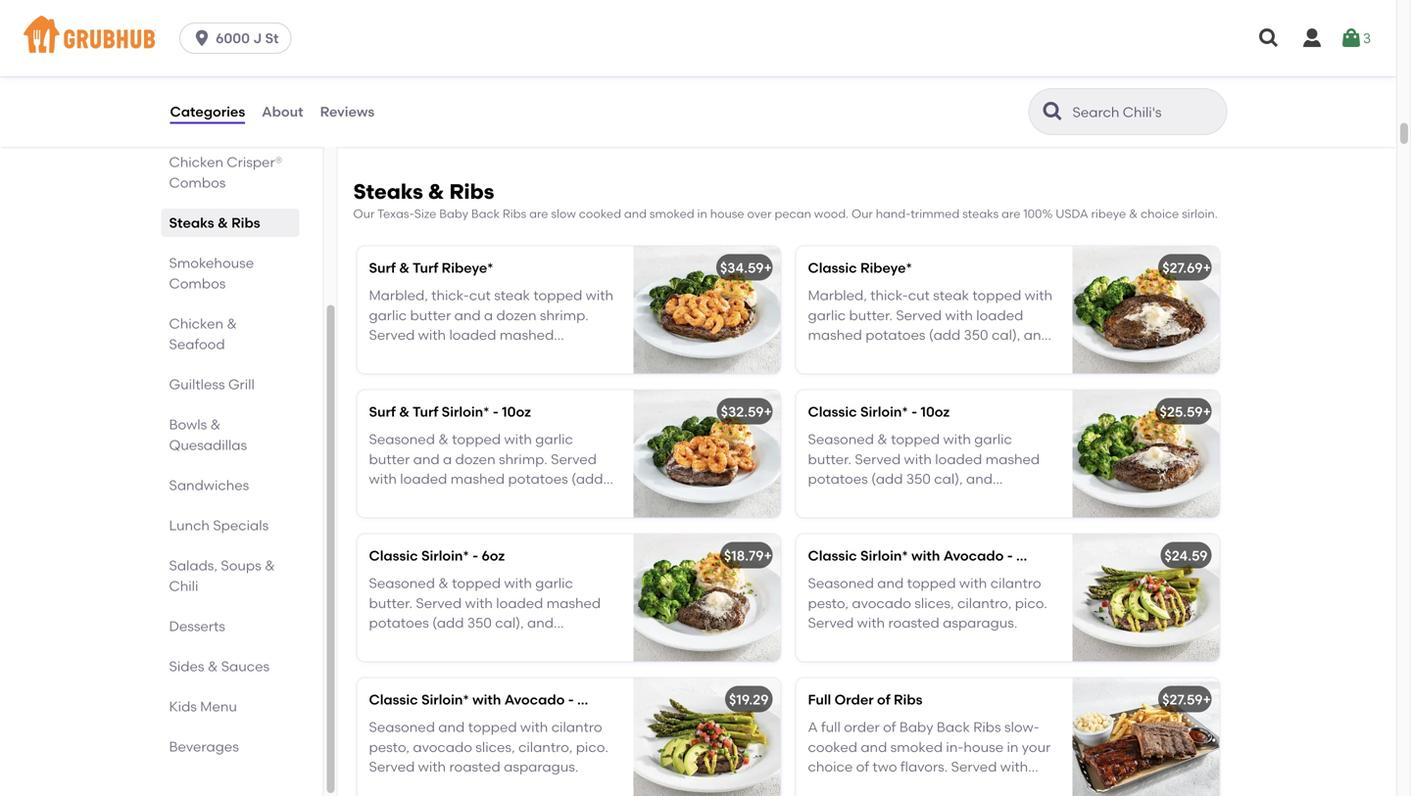 Task type: locate. For each thing, give the bounding box(es) containing it.
6000 j st button
[[179, 23, 299, 54]]

of
[[877, 692, 890, 708], [883, 719, 896, 736], [856, 759, 869, 776]]

1 horizontal spatial seasoned & topped with garlic butter. served with loaded mashed potatoes (add 350 cal), and steamed broccoli (add 40 cal).
[[808, 431, 1040, 508]]

seasoned & topped with garlic butter. served with loaded mashed potatoes (add 350 cal), and steamed broccoli (add 40 cal).
[[808, 431, 1040, 508], [369, 575, 601, 652]]

0 horizontal spatial back
[[471, 207, 500, 221]]

ribs left slow-
[[973, 719, 1001, 736]]

ribeye* down hand-
[[860, 259, 912, 276]]

chicken up seafood
[[169, 316, 223, 332]]

cooked down full
[[808, 739, 857, 756]]

butter down surf & turf sirloin* - 10oz
[[369, 451, 410, 468]]

and
[[624, 207, 647, 221], [454, 307, 481, 324], [1024, 327, 1050, 344], [413, 451, 440, 468], [966, 471, 993, 488], [877, 575, 904, 592], [527, 615, 554, 632], [438, 719, 465, 736], [861, 739, 887, 756]]

1 horizontal spatial marbled,
[[808, 287, 867, 304]]

1 vertical spatial shrimp.
[[499, 451, 548, 468]]

2 vertical spatial chicken
[[169, 316, 223, 332]]

+ for $25.59
[[1203, 404, 1211, 420]]

in-
[[946, 739, 964, 756]]

seasoned inside seasoned & topped with garlic butter and a dozen shrimp. served with loaded mashed potatoes (add 350 cal) & steamed broccoli (add 40 cal).
[[369, 431, 435, 448]]

steaks up texas-
[[353, 179, 423, 204]]

kids
[[169, 699, 197, 715]]

steaks up smokehouse
[[169, 215, 214, 231]]

avocado down classic sirloin* with avocado - 6oz
[[413, 739, 472, 756]]

cilantro, down classic sirloin* with avocado - 6oz
[[518, 739, 573, 756]]

0 vertical spatial slices,
[[915, 595, 954, 612]]

surf for surf & turf ribeye*
[[369, 259, 396, 276]]

dozen inside seasoned & topped with garlic butter and a dozen shrimp. served with loaded mashed potatoes (add 350 cal) & steamed broccoli (add 40 cal).
[[455, 451, 495, 468]]

1 horizontal spatial fries
[[808, 779, 836, 796]]

flavors.
[[900, 759, 948, 776]]

roasted down classic sirloin* with avocado - 6oz
[[449, 759, 501, 776]]

40 inside "marbled, thick-cut steak topped with garlic butter and a dozen shrimp. served with loaded mashed potatoes (add 350 cal) & steamed broccoli (add 40 cal)."
[[461, 367, 478, 383]]

smoked inside a full order of baby back ribs slow- cooked and smoked in-house in your choice of two flavors. served with fries & white-cheddar ma
[[890, 739, 943, 756]]

st
[[265, 30, 279, 47]]

1 horizontal spatial house
[[964, 739, 1004, 756]]

chicken inside chicken crisper® combos
[[169, 154, 223, 171]]

seasoned & topped with garlic butter. served with loaded mashed potatoes (add 350 cal), and steamed broccoli (add 40 cal). for 10oz
[[808, 431, 1040, 508]]

0 horizontal spatial steak
[[494, 287, 530, 304]]

0 horizontal spatial 10oz
[[502, 404, 531, 420]]

cut down the classic ribeye*
[[908, 287, 930, 304]]

slow
[[551, 207, 576, 221]]

in left our
[[528, 53, 539, 69]]

2 ribeye* from the left
[[860, 259, 912, 276]]

seasoned down classic sirloin* - 6oz
[[369, 575, 435, 592]]

marbled, for butter.
[[808, 287, 867, 304]]

mashed
[[500, 327, 554, 344], [808, 327, 862, 344], [986, 451, 1040, 468], [450, 471, 505, 488], [547, 595, 601, 612]]

loaded inside "marbled, thick-cut steak topped with garlic butter and a dozen shrimp. served with loaded mashed potatoes (add 350 cal) & steamed broccoli (add 40 cal)."
[[449, 327, 496, 344]]

cooked right slow
[[579, 207, 621, 221]]

and inside "marbled, thick-cut steak topped with garlic butter and a dozen shrimp. served with loaded mashed potatoes (add 350 cal) & steamed broccoli (add 40 cal)."
[[454, 307, 481, 324]]

1 vertical spatial slices,
[[476, 739, 515, 756]]

cal) up classic sirloin* - 6oz
[[397, 491, 422, 508]]

classic ribeye* image
[[1073, 246, 1220, 374]]

1 horizontal spatial cal)
[[495, 347, 520, 364]]

1 marbled, from the left
[[369, 287, 428, 304]]

in inside a full order of baby back ribs slow- cooked and smoked in-house in your choice of two flavors. served with fries & white-cheddar ma
[[1007, 739, 1019, 756]]

topped down classic sirloin* with avocado - 6oz
[[468, 719, 517, 736]]

cheddar down sauce,
[[522, 92, 579, 109]]

cooked inside a full order of baby back ribs slow- cooked and smoked in-house in your choice of two flavors. served with fries & white-cheddar ma
[[808, 739, 857, 756]]

cilantro, down the classic sirloin* with avocado - 10oz
[[957, 595, 1012, 612]]

0 vertical spatial seasoned and topped with cilantro pesto, avocado slices, cilantro, pico. served with roasted asparagus.
[[808, 575, 1047, 632]]

asparagus. for 6oz
[[504, 759, 578, 776]]

0 vertical spatial baby
[[439, 207, 468, 221]]

1 vertical spatial house
[[964, 739, 1004, 756]]

fries up the (170
[[496, 112, 524, 129]]

baby right "size"
[[439, 207, 468, 221]]

0 vertical spatial combos
[[169, 174, 226, 191]]

1 horizontal spatial cilantro
[[990, 575, 1041, 592]]

garlic for classic sirloin* - 6oz
[[535, 575, 573, 592]]

reviews
[[320, 103, 375, 120]]

smoked left over
[[650, 207, 694, 221]]

0 horizontal spatial in
[[528, 53, 539, 69]]

0 vertical spatial avocado
[[943, 548, 1004, 564]]

main navigation navigation
[[0, 0, 1396, 76]]

0 vertical spatial steaks
[[353, 179, 423, 204]]

40 inside marbled, thick-cut steak topped with garlic butter. served with loaded mashed potatoes (add 350 cal), and steamed broccoli (add 40 cal).
[[963, 347, 979, 364]]

cilantro,
[[957, 595, 1012, 612], [518, 739, 573, 756]]

0 horizontal spatial smoked
[[650, 207, 694, 221]]

chicken inside chicken tenders tossed in our famous honey-chipotle sauce, served with new white cheddar mac & cheese (270 cal), fries (420 cal) & house-made ranch (170 cal).
[[369, 53, 423, 69]]

marbled, inside "marbled, thick-cut steak topped with garlic butter and a dozen shrimp. served with loaded mashed potatoes (add 350 cal) & steamed broccoli (add 40 cal)."
[[369, 287, 428, 304]]

1 horizontal spatial in
[[697, 207, 707, 221]]

marbled, down the surf & turf ribeye*
[[369, 287, 428, 304]]

350 inside marbled, thick-cut steak topped with garlic butter. served with loaded mashed potatoes (add 350 cal), and steamed broccoli (add 40 cal).
[[964, 327, 988, 344]]

+ for $18.79
[[764, 548, 772, 564]]

pico. for 6oz
[[576, 739, 608, 756]]

our left texas-
[[353, 207, 375, 221]]

topped for classic sirloin* with avocado - 6oz
[[468, 719, 517, 736]]

1 turf from the top
[[413, 259, 438, 276]]

1 vertical spatial a
[[443, 451, 452, 468]]

0 vertical spatial shrimp.
[[540, 307, 589, 324]]

1 are from the left
[[529, 207, 548, 221]]

butter. down classic sirloin* - 10oz
[[808, 451, 852, 468]]

1 vertical spatial cilantro
[[551, 719, 602, 736]]

0 vertical spatial smoked
[[650, 207, 694, 221]]

1 horizontal spatial 10oz
[[921, 404, 950, 420]]

chicken down categories button
[[169, 154, 223, 171]]

seasoned down surf & turf sirloin* - 10oz
[[369, 431, 435, 448]]

0 vertical spatial seasoned & topped with garlic butter. served with loaded mashed potatoes (add 350 cal), and steamed broccoli (add 40 cal).
[[808, 431, 1040, 508]]

topped down steaks
[[972, 287, 1021, 304]]

10oz
[[502, 404, 531, 420], [921, 404, 950, 420], [1016, 548, 1045, 564]]

sauce,
[[526, 73, 570, 89]]

1 vertical spatial cheddar
[[895, 779, 951, 796]]

0 horizontal spatial slices,
[[476, 739, 515, 756]]

back up in-
[[937, 719, 970, 736]]

a down the surf & turf ribeye*
[[484, 307, 493, 324]]

seasoned down the classic sirloin* with avocado - 10oz
[[808, 575, 874, 592]]

0 horizontal spatial dozen
[[455, 451, 495, 468]]

1 vertical spatial choice
[[808, 759, 853, 776]]

sides & sauces
[[169, 659, 270, 675]]

our
[[543, 53, 565, 69]]

asparagus. for 10oz
[[943, 615, 1017, 632]]

10oz for avocado
[[1016, 548, 1045, 564]]

0 vertical spatial dozen
[[496, 307, 537, 324]]

thick- down the classic ribeye*
[[870, 287, 908, 304]]

seasoned down classic sirloin* - 10oz
[[808, 431, 874, 448]]

1 vertical spatial roasted
[[449, 759, 501, 776]]

shrimp. inside "marbled, thick-cut steak topped with garlic butter and a dozen shrimp. served with loaded mashed potatoes (add 350 cal) & steamed broccoli (add 40 cal)."
[[540, 307, 589, 324]]

sirloin* for classic sirloin* - 10oz
[[860, 404, 908, 420]]

turf
[[413, 259, 438, 276], [413, 404, 438, 420]]

thick- inside "marbled, thick-cut steak topped with garlic butter and a dozen shrimp. served with loaded mashed potatoes (add 350 cal) & steamed broccoli (add 40 cal)."
[[431, 287, 469, 304]]

avocado for 6oz
[[504, 692, 565, 708]]

$25.59 +
[[1160, 404, 1211, 420]]

asparagus.
[[943, 615, 1017, 632], [504, 759, 578, 776]]

0 vertical spatial cooked
[[579, 207, 621, 221]]

mashed inside marbled, thick-cut steak topped with garlic butter. served with loaded mashed potatoes (add 350 cal), and steamed broccoli (add 40 cal).
[[808, 327, 862, 344]]

& inside a full order of baby back ribs slow- cooked and smoked in-house in your choice of two flavors. served with fries & white-cheddar ma
[[839, 779, 849, 796]]

1 horizontal spatial dozen
[[496, 307, 537, 324]]

cal) inside chicken tenders tossed in our famous honey-chipotle sauce, served with new white cheddar mac & cheese (270 cal), fries (420 cal) & house-made ranch (170 cal).
[[559, 112, 584, 129]]

house inside a full order of baby back ribs slow- cooked and smoked in-house in your choice of two flavors. served with fries & white-cheddar ma
[[964, 739, 1004, 756]]

choice left sirloin.
[[1141, 207, 1179, 221]]

1 ribeye* from the left
[[442, 259, 494, 276]]

1 cut from the left
[[469, 287, 491, 304]]

2 cut from the left
[[908, 287, 930, 304]]

butter.
[[849, 307, 893, 324], [808, 451, 852, 468], [369, 595, 413, 612]]

are
[[529, 207, 548, 221], [1001, 207, 1021, 221]]

sirloin.
[[1182, 207, 1218, 221]]

1 horizontal spatial baby
[[899, 719, 933, 736]]

1 vertical spatial seasoned and topped with cilantro pesto, avocado slices, cilantro, pico. served with roasted asparagus.
[[369, 719, 608, 776]]

broccoli inside marbled, thick-cut steak topped with garlic butter. served with loaded mashed potatoes (add 350 cal), and steamed broccoli (add 40 cal).
[[870, 347, 924, 364]]

2 horizontal spatial cal)
[[559, 112, 584, 129]]

choice down full
[[808, 759, 853, 776]]

seasoned and topped with cilantro pesto, avocado slices, cilantro, pico. served with roasted asparagus. down the classic sirloin* with avocado - 10oz
[[808, 575, 1047, 632]]

+
[[764, 259, 772, 276], [1203, 259, 1211, 276], [764, 404, 772, 420], [1203, 404, 1211, 420], [764, 548, 772, 564], [1203, 692, 1211, 708]]

combos down smokehouse
[[169, 275, 226, 292]]

full
[[821, 719, 841, 736]]

0 horizontal spatial ribeye*
[[442, 259, 494, 276]]

1 vertical spatial seasoned & topped with garlic butter. served with loaded mashed potatoes (add 350 cal), and steamed broccoli (add 40 cal).
[[369, 575, 601, 652]]

(170
[[500, 132, 525, 149]]

topped inside seasoned & topped with garlic butter and a dozen shrimp. served with loaded mashed potatoes (add 350 cal) & steamed broccoli (add 40 cal).
[[452, 431, 501, 448]]

shrimp.
[[540, 307, 589, 324], [499, 451, 548, 468]]

2 our from the left
[[852, 207, 873, 221]]

classic
[[808, 259, 857, 276], [808, 404, 857, 420], [369, 548, 418, 564], [808, 548, 857, 564], [369, 692, 418, 708]]

0 vertical spatial chicken
[[369, 53, 423, 69]]

with
[[416, 92, 444, 109], [586, 287, 614, 304], [1025, 287, 1053, 304], [945, 307, 973, 324], [418, 327, 446, 344], [504, 431, 532, 448], [943, 431, 971, 448], [904, 451, 932, 468], [369, 471, 397, 488], [911, 548, 940, 564], [504, 575, 532, 592], [959, 575, 987, 592], [465, 595, 493, 612], [857, 615, 885, 632], [472, 692, 501, 708], [520, 719, 548, 736], [418, 759, 446, 776], [1000, 759, 1028, 776]]

topped inside "marbled, thick-cut steak topped with garlic butter and a dozen shrimp. served with loaded mashed potatoes (add 350 cal) & steamed broccoli (add 40 cal)."
[[533, 287, 582, 304]]

0 horizontal spatial cut
[[469, 287, 491, 304]]

2 combos from the top
[[169, 275, 226, 292]]

- for classic sirloin* with avocado - 6oz
[[568, 692, 574, 708]]

topped down the classic sirloin* with avocado - 10oz
[[907, 575, 956, 592]]

garlic inside "marbled, thick-cut steak topped with garlic butter and a dozen shrimp. served with loaded mashed potatoes (add 350 cal) & steamed broccoli (add 40 cal)."
[[369, 307, 407, 324]]

baby
[[439, 207, 468, 221], [899, 719, 933, 736]]

1 combos from the top
[[169, 174, 226, 191]]

svg image for 6000 j st
[[192, 28, 212, 48]]

svg image inside 6000 j st button
[[192, 28, 212, 48]]

1 vertical spatial smoked
[[890, 739, 943, 756]]

combos inside chicken crisper® combos
[[169, 174, 226, 191]]

steak inside marbled, thick-cut steak topped with garlic butter. served with loaded mashed potatoes (add 350 cal), and steamed broccoli (add 40 cal).
[[933, 287, 969, 304]]

ribeye* up "marbled, thick-cut steak topped with garlic butter and a dozen shrimp. served with loaded mashed potatoes (add 350 cal) & steamed broccoli (add 40 cal)." on the left top of page
[[442, 259, 494, 276]]

baby inside a full order of baby back ribs slow- cooked and smoked in-house in your choice of two flavors. served with fries & white-cheddar ma
[[899, 719, 933, 736]]

avocado for 10oz
[[943, 548, 1004, 564]]

350 inside "marbled, thick-cut steak topped with garlic butter and a dozen shrimp. served with loaded mashed potatoes (add 350 cal) & steamed broccoli (add 40 cal)."
[[467, 347, 492, 364]]

in down slow-
[[1007, 739, 1019, 756]]

1 horizontal spatial cooked
[[808, 739, 857, 756]]

1 vertical spatial cal)
[[495, 347, 520, 364]]

2 surf from the top
[[369, 404, 396, 420]]

0 horizontal spatial svg image
[[192, 28, 212, 48]]

steaks
[[353, 179, 423, 204], [169, 215, 214, 231]]

1 horizontal spatial steak
[[933, 287, 969, 304]]

surf & turf ribeye* image
[[634, 246, 781, 374]]

seasoned & topped with garlic butter. served with loaded mashed potatoes (add 350 cal), and steamed broccoli (add 40 cal). down classic sirloin* - 6oz
[[369, 575, 601, 652]]

thick- inside marbled, thick-cut steak topped with garlic butter. served with loaded mashed potatoes (add 350 cal), and steamed broccoli (add 40 cal).
[[870, 287, 908, 304]]

0 horizontal spatial seasoned & topped with garlic butter. served with loaded mashed potatoes (add 350 cal), and steamed broccoli (add 40 cal).
[[369, 575, 601, 652]]

cilantro, for 6oz
[[518, 739, 573, 756]]

garlic inside seasoned & topped with garlic butter and a dozen shrimp. served with loaded mashed potatoes (add 350 cal) & steamed broccoli (add 40 cal).
[[535, 431, 573, 448]]

cheddar down 'flavors.'
[[895, 779, 951, 796]]

house-
[[369, 132, 415, 149]]

our right wood.
[[852, 207, 873, 221]]

seasoned & topped with garlic butter. served with loaded mashed potatoes (add 350 cal), and steamed broccoli (add 40 cal). for 6oz
[[369, 575, 601, 652]]

2 marbled, from the left
[[808, 287, 867, 304]]

2 vertical spatial cal)
[[397, 491, 422, 508]]

desserts
[[169, 618, 225, 635]]

famous
[[369, 73, 419, 89]]

thick-
[[431, 287, 469, 304], [870, 287, 908, 304]]

marbled, thick-cut steak topped with garlic butter and a dozen shrimp. served with loaded mashed potatoes (add 350 cal) & steamed broccoli (add 40 cal).
[[369, 287, 614, 383]]

0 horizontal spatial cal)
[[397, 491, 422, 508]]

cilantro down the classic sirloin* with avocado - 10oz
[[990, 575, 1041, 592]]

2 vertical spatial in
[[1007, 739, 1019, 756]]

0 horizontal spatial cilantro
[[551, 719, 602, 736]]

1 vertical spatial surf
[[369, 404, 396, 420]]

2 turf from the top
[[413, 404, 438, 420]]

steamed
[[537, 347, 597, 364], [808, 347, 867, 364], [439, 491, 498, 508], [808, 491, 867, 508], [369, 635, 428, 652]]

cal). inside seasoned & topped with garlic butter and a dozen shrimp. served with loaded mashed potatoes (add 350 cal) & steamed broccoli (add 40 cal).
[[369, 511, 398, 527]]

40
[[963, 347, 979, 364], [461, 367, 478, 383], [594, 491, 610, 508], [963, 491, 979, 508], [524, 635, 540, 652]]

1 horizontal spatial 6oz
[[577, 692, 600, 708]]

1 vertical spatial turf
[[413, 404, 438, 420]]

seasoned and topped with cilantro pesto, avocado slices, cilantro, pico. served with roasted asparagus. down classic sirloin* with avocado - 6oz
[[369, 719, 608, 776]]

1 horizontal spatial slices,
[[915, 595, 954, 612]]

1 horizontal spatial avocado
[[852, 595, 911, 612]]

1 thick- from the left
[[431, 287, 469, 304]]

0 vertical spatial asparagus.
[[943, 615, 1017, 632]]

crisper®
[[227, 154, 283, 171]]

1 vertical spatial pesto,
[[369, 739, 410, 756]]

chipotle
[[469, 73, 523, 89]]

slices,
[[915, 595, 954, 612], [476, 739, 515, 756]]

0 horizontal spatial asparagus.
[[504, 759, 578, 776]]

topped for classic sirloin* - 10oz
[[891, 431, 940, 448]]

and inside a full order of baby back ribs slow- cooked and smoked in-house in your choice of two flavors. served with fries & white-cheddar ma
[[861, 739, 887, 756]]

2 steak from the left
[[933, 287, 969, 304]]

smoked up 'flavors.'
[[890, 739, 943, 756]]

1 horizontal spatial seasoned and topped with cilantro pesto, avocado slices, cilantro, pico. served with roasted asparagus.
[[808, 575, 1047, 632]]

bowls & quesadillas
[[169, 416, 247, 454]]

fries left white-
[[808, 779, 836, 796]]

steaks inside steaks & ribs our texas-size baby back ribs are slow cooked and smoked in house over pecan wood. our hand-trimmed steaks are 100% usda ribeye & choice sirloin.
[[353, 179, 423, 204]]

1 horizontal spatial svg image
[[1300, 26, 1324, 50]]

0 vertical spatial choice
[[1141, 207, 1179, 221]]

1 vertical spatial in
[[697, 207, 707, 221]]

search icon image
[[1041, 100, 1065, 123]]

texas-
[[377, 207, 414, 221]]

slices, down the classic sirloin* with avocado - 10oz
[[915, 595, 954, 612]]

1 horizontal spatial asparagus.
[[943, 615, 1017, 632]]

thick- down the surf & turf ribeye*
[[431, 287, 469, 304]]

topped down classic sirloin* - 6oz
[[452, 575, 501, 592]]

back
[[471, 207, 500, 221], [937, 719, 970, 736]]

cal) up surf & turf sirloin* - 10oz
[[495, 347, 520, 364]]

marbled,
[[369, 287, 428, 304], [808, 287, 867, 304]]

0 horizontal spatial are
[[529, 207, 548, 221]]

cut for and
[[469, 287, 491, 304]]

slices, for 10oz
[[915, 595, 954, 612]]

ribs inside a full order of baby back ribs slow- cooked and smoked in-house in your choice of two flavors. served with fries & white-cheddar ma
[[973, 719, 1001, 736]]

cal) right (420
[[559, 112, 584, 129]]

1 vertical spatial 6oz
[[577, 692, 600, 708]]

loaded inside seasoned & topped with garlic butter and a dozen shrimp. served with loaded mashed potatoes (add 350 cal) & steamed broccoli (add 40 cal).
[[400, 471, 447, 488]]

grill
[[228, 376, 255, 393]]

turf down "size"
[[413, 259, 438, 276]]

salads, soups & chili
[[169, 558, 275, 595]]

1 horizontal spatial pico.
[[1015, 595, 1047, 612]]

house left over
[[710, 207, 744, 221]]

1 horizontal spatial are
[[1001, 207, 1021, 221]]

0 vertical spatial 6oz
[[482, 548, 505, 564]]

0 horizontal spatial baby
[[439, 207, 468, 221]]

a inside seasoned & topped with garlic butter and a dozen shrimp. served with loaded mashed potatoes (add 350 cal) & steamed broccoli (add 40 cal).
[[443, 451, 452, 468]]

cut inside marbled, thick-cut steak topped with garlic butter. served with loaded mashed potatoes (add 350 cal), and steamed broccoli (add 40 cal).
[[908, 287, 930, 304]]

&
[[369, 112, 379, 129], [588, 112, 598, 129], [428, 179, 444, 204], [1129, 207, 1138, 221], [218, 215, 228, 231], [399, 259, 410, 276], [227, 316, 237, 332], [524, 347, 534, 364], [399, 404, 410, 420], [210, 416, 221, 433], [438, 431, 449, 448], [877, 431, 888, 448], [425, 491, 436, 508], [265, 558, 275, 574], [438, 575, 449, 592], [208, 659, 218, 675], [839, 779, 849, 796]]

in inside steaks & ribs our texas-size baby back ribs are slow cooked and smoked in house over pecan wood. our hand-trimmed steaks are 100% usda ribeye & choice sirloin.
[[697, 207, 707, 221]]

0 horizontal spatial cheddar
[[522, 92, 579, 109]]

a
[[808, 719, 818, 736]]

a down surf & turf sirloin* - 10oz
[[443, 451, 452, 468]]

topped down slow
[[533, 287, 582, 304]]

steak inside "marbled, thick-cut steak topped with garlic butter and a dozen shrimp. served with loaded mashed potatoes (add 350 cal) & steamed broccoli (add 40 cal)."
[[494, 287, 530, 304]]

butter. down the classic ribeye*
[[849, 307, 893, 324]]

topped inside marbled, thick-cut steak topped with garlic butter. served with loaded mashed potatoes (add 350 cal), and steamed broccoli (add 40 cal).
[[972, 287, 1021, 304]]

roasted for 6oz
[[449, 759, 501, 776]]

topped down surf & turf sirloin* - 10oz
[[452, 431, 501, 448]]

combos up steaks & ribs
[[169, 174, 226, 191]]

fries inside a full order of baby back ribs slow- cooked and smoked in-house in your choice of two flavors. served with fries & white-cheddar ma
[[808, 779, 836, 796]]

cal)
[[559, 112, 584, 129], [495, 347, 520, 364], [397, 491, 422, 508]]

chicken up famous
[[369, 53, 423, 69]]

1 vertical spatial cooked
[[808, 739, 857, 756]]

0 vertical spatial pesto,
[[808, 595, 849, 612]]

and inside marbled, thick-cut steak topped with garlic butter. served with loaded mashed potatoes (add 350 cal), and steamed broccoli (add 40 cal).
[[1024, 327, 1050, 344]]

butter inside seasoned & topped with garlic butter and a dozen shrimp. served with loaded mashed potatoes (add 350 cal) & steamed broccoli (add 40 cal).
[[369, 451, 410, 468]]

choice inside a full order of baby back ribs slow- cooked and smoked in-house in your choice of two flavors. served with fries & white-cheddar ma
[[808, 759, 853, 776]]

served
[[369, 92, 413, 109]]

0 horizontal spatial cooked
[[579, 207, 621, 221]]

categories button
[[169, 76, 246, 147]]

butter. down classic sirloin* - 6oz
[[369, 595, 413, 612]]

chili
[[169, 578, 198, 595]]

1 vertical spatial butter.
[[808, 451, 852, 468]]

specials
[[213, 517, 269, 534]]

garlic
[[369, 307, 407, 324], [808, 307, 846, 324], [535, 431, 573, 448], [974, 431, 1012, 448], [535, 575, 573, 592]]

chicken inside chicken & seafood
[[169, 316, 223, 332]]

1 horizontal spatial our
[[852, 207, 873, 221]]

1 vertical spatial avocado
[[504, 692, 565, 708]]

potatoes inside seasoned & topped with garlic butter and a dozen shrimp. served with loaded mashed potatoes (add 350 cal) & steamed broccoli (add 40 cal).
[[508, 471, 568, 488]]

0 vertical spatial butter.
[[849, 307, 893, 324]]

1 steak from the left
[[494, 287, 530, 304]]

1 vertical spatial combos
[[169, 275, 226, 292]]

1 surf from the top
[[369, 259, 396, 276]]

butter down the surf & turf ribeye*
[[410, 307, 451, 324]]

0 horizontal spatial cilantro,
[[518, 739, 573, 756]]

avocado for classic sirloin* with avocado - 10oz
[[852, 595, 911, 612]]

seasoned
[[369, 431, 435, 448], [808, 431, 874, 448], [369, 575, 435, 592], [808, 575, 874, 592], [369, 719, 435, 736]]

0 horizontal spatial our
[[353, 207, 375, 221]]

0 vertical spatial fries
[[496, 112, 524, 129]]

slices, down classic sirloin* with avocado - 6oz
[[476, 739, 515, 756]]

0 horizontal spatial marbled,
[[369, 287, 428, 304]]

1 horizontal spatial smoked
[[890, 739, 943, 756]]

0 vertical spatial surf
[[369, 259, 396, 276]]

fries
[[496, 112, 524, 129], [808, 779, 836, 796]]

avocado down the classic sirloin* with avocado - 10oz
[[852, 595, 911, 612]]

full order of ribs image
[[1073, 678, 1220, 797]]

are left 100%
[[1001, 207, 1021, 221]]

2 thick- from the left
[[870, 287, 908, 304]]

$27.59
[[1162, 692, 1203, 708]]

back right "size"
[[471, 207, 500, 221]]

seasoned & topped with garlic butter. served with loaded mashed potatoes (add 350 cal), and steamed broccoli (add 40 cal). down classic sirloin* - 10oz
[[808, 431, 1040, 508]]

(270
[[434, 112, 461, 129]]

& inside chicken & seafood
[[227, 316, 237, 332]]

asparagus. down the classic sirloin* with avocado - 10oz
[[943, 615, 1017, 632]]

1 vertical spatial cilantro,
[[518, 739, 573, 756]]

2 horizontal spatial 10oz
[[1016, 548, 1045, 564]]

turf up seasoned & topped with garlic butter and a dozen shrimp. served with loaded mashed potatoes (add 350 cal) & steamed broccoli (add 40 cal).
[[413, 404, 438, 420]]

0 vertical spatial butter
[[410, 307, 451, 324]]

tossed
[[480, 53, 524, 69]]

topped for classic sirloin* - 6oz
[[452, 575, 501, 592]]

cut down the surf & turf ribeye*
[[469, 287, 491, 304]]

surf for surf & turf sirloin* - 10oz
[[369, 404, 396, 420]]

topped down classic sirloin* - 10oz
[[891, 431, 940, 448]]

1 horizontal spatial thick-
[[870, 287, 908, 304]]

6oz
[[482, 548, 505, 564], [577, 692, 600, 708]]

served
[[896, 307, 942, 324], [369, 327, 415, 344], [551, 451, 597, 468], [855, 451, 901, 468], [416, 595, 462, 612], [808, 615, 854, 632], [369, 759, 415, 776], [951, 759, 997, 776]]

roasted down the classic sirloin* with avocado - 10oz
[[888, 615, 940, 632]]

cilantro
[[990, 575, 1041, 592], [551, 719, 602, 736]]

1 vertical spatial steaks
[[169, 215, 214, 231]]

steamed inside seasoned & topped with garlic butter and a dozen shrimp. served with loaded mashed potatoes (add 350 cal) & steamed broccoli (add 40 cal).
[[439, 491, 498, 508]]

baby up 'flavors.'
[[899, 719, 933, 736]]

cheddar inside a full order of baby back ribs slow- cooked and smoked in-house in your choice of two flavors. served with fries & white-cheddar ma
[[895, 779, 951, 796]]

mashed inside "marbled, thick-cut steak topped with garlic butter and a dozen shrimp. served with loaded mashed potatoes (add 350 cal) & steamed broccoli (add 40 cal)."
[[500, 327, 554, 344]]

are left slow
[[529, 207, 548, 221]]

1 horizontal spatial pesto,
[[808, 595, 849, 612]]

$32.59
[[721, 404, 764, 420]]

slow-
[[1004, 719, 1039, 736]]

classic for classic ribeye*
[[808, 259, 857, 276]]

1 vertical spatial avocado
[[413, 739, 472, 756]]

pico. for 10oz
[[1015, 595, 1047, 612]]

$18.79
[[724, 548, 764, 564]]

in left over
[[697, 207, 707, 221]]

cut inside "marbled, thick-cut steak topped with garlic butter and a dozen shrimp. served with loaded mashed potatoes (add 350 cal) & steamed broccoli (add 40 cal)."
[[469, 287, 491, 304]]

asparagus. down classic sirloin* with avocado - 6oz
[[504, 759, 578, 776]]

seasoned down classic sirloin* with avocado - 6oz
[[369, 719, 435, 736]]

0 vertical spatial cheddar
[[522, 92, 579, 109]]

100%
[[1023, 207, 1053, 221]]

sandwiches
[[169, 477, 249, 494]]

cilantro down classic sirloin* with avocado - 6oz
[[551, 719, 602, 736]]

svg image
[[1300, 26, 1324, 50], [1340, 26, 1363, 50], [192, 28, 212, 48]]

0 vertical spatial cilantro
[[990, 575, 1041, 592]]

marbled, down the classic ribeye*
[[808, 287, 867, 304]]

house left "your"
[[964, 739, 1004, 756]]

surf & turf ribeye*
[[369, 259, 494, 276]]

ranch
[[458, 132, 496, 149]]

marbled, inside marbled, thick-cut steak topped with garlic butter. served with loaded mashed potatoes (add 350 cal), and steamed broccoli (add 40 cal).
[[808, 287, 867, 304]]

0 horizontal spatial house
[[710, 207, 744, 221]]

garlic inside marbled, thick-cut steak topped with garlic butter. served with loaded mashed potatoes (add 350 cal), and steamed broccoli (add 40 cal).
[[808, 307, 846, 324]]

svg image inside 3 button
[[1340, 26, 1363, 50]]

a full order of baby back ribs slow- cooked and smoked in-house in your choice of two flavors. served with fries & white-cheddar ma
[[808, 719, 1051, 797]]

surf
[[369, 259, 396, 276], [369, 404, 396, 420]]

back inside steaks & ribs our texas-size baby back ribs are slow cooked and smoked in house over pecan wood. our hand-trimmed steaks are 100% usda ribeye & choice sirloin.
[[471, 207, 500, 221]]



Task type: describe. For each thing, give the bounding box(es) containing it.
Search Chili's search field
[[1071, 103, 1221, 122]]

classic sirloin* - 6oz
[[369, 548, 505, 564]]

$34.59 +
[[720, 259, 772, 276]]

steamed inside marbled, thick-cut steak topped with garlic butter. served with loaded mashed potatoes (add 350 cal), and steamed broccoli (add 40 cal).
[[808, 347, 867, 364]]

hand-
[[876, 207, 911, 221]]

steamed inside "marbled, thick-cut steak topped with garlic butter and a dozen shrimp. served with loaded mashed potatoes (add 350 cal) & steamed broccoli (add 40 cal)."
[[537, 347, 597, 364]]

about button
[[261, 76, 304, 147]]

seasoned for classic sirloin* with avocado - 6oz
[[369, 719, 435, 736]]

classic sirloin* - 6oz image
[[634, 534, 781, 662]]

soups
[[221, 558, 261, 574]]

ribs down ranch
[[449, 179, 494, 204]]

+ for $27.59
[[1203, 692, 1211, 708]]

steak for with
[[933, 287, 969, 304]]

loaded inside marbled, thick-cut steak topped with garlic butter. served with loaded mashed potatoes (add 350 cal), and steamed broccoli (add 40 cal).
[[976, 307, 1023, 324]]

back inside a full order of baby back ribs slow- cooked and smoked in-house in your choice of two flavors. served with fries & white-cheddar ma
[[937, 719, 970, 736]]

full order of ribs
[[808, 692, 923, 708]]

classic for classic sirloin* with avocado - 10oz
[[808, 548, 857, 564]]

tenders
[[427, 53, 477, 69]]

6000
[[216, 30, 250, 47]]

steaks & ribs
[[169, 215, 260, 231]]

cal), inside chicken tenders tossed in our famous honey-chipotle sauce, served with new white cheddar mac & cheese (270 cal), fries (420 cal) & house-made ranch (170 cal).
[[464, 112, 493, 129]]

pecan
[[775, 207, 811, 221]]

served inside seasoned & topped with garlic butter and a dozen shrimp. served with loaded mashed potatoes (add 350 cal) & steamed broccoli (add 40 cal).
[[551, 451, 597, 468]]

order
[[844, 719, 880, 736]]

served inside marbled, thick-cut steak topped with garlic butter. served with loaded mashed potatoes (add 350 cal), and steamed broccoli (add 40 cal).
[[896, 307, 942, 324]]

- for surf & turf sirloin* - 10oz
[[493, 404, 499, 420]]

white
[[483, 92, 519, 109]]

10oz for sirloin*
[[502, 404, 531, 420]]

chicken crisper® combos
[[169, 154, 283, 191]]

fries inside chicken tenders tossed in our famous honey-chipotle sauce, served with new white cheddar mac & cheese (270 cal), fries (420 cal) & house-made ranch (170 cal).
[[496, 112, 524, 129]]

cut for served
[[908, 287, 930, 304]]

sides
[[169, 659, 204, 675]]

shrimp. inside seasoned & topped with garlic butter and a dozen shrimp. served with loaded mashed potatoes (add 350 cal) & steamed broccoli (add 40 cal).
[[499, 451, 548, 468]]

cal) inside "marbled, thick-cut steak topped with garlic butter and a dozen shrimp. served with loaded mashed potatoes (add 350 cal) & steamed broccoli (add 40 cal)."
[[495, 347, 520, 364]]

categories
[[170, 103, 245, 120]]

served inside "marbled, thick-cut steak topped with garlic butter and a dozen shrimp. served with loaded mashed potatoes (add 350 cal) & steamed broccoli (add 40 cal)."
[[369, 327, 415, 344]]

marbled, thick-cut steak topped with garlic butter. served with loaded mashed potatoes (add 350 cal), and steamed broccoli (add 40 cal).
[[808, 287, 1053, 364]]

sauces
[[221, 659, 270, 675]]

honey-chipotle chicken crispers® combo image
[[634, 12, 781, 139]]

6000 j st
[[216, 30, 279, 47]]

steaks & ribs our texas-size baby back ribs are slow cooked and smoked in house over pecan wood. our hand-trimmed steaks are 100% usda ribeye & choice sirloin.
[[353, 179, 1218, 221]]

cal). inside "marbled, thick-cut steak topped with garlic butter and a dozen shrimp. served with loaded mashed potatoes (add 350 cal) & steamed broccoli (add 40 cal)."
[[481, 367, 510, 383]]

seasoned for surf & turf sirloin* - 10oz
[[369, 431, 435, 448]]

full
[[808, 692, 831, 708]]

topped for classic sirloin* with avocado - 10oz
[[907, 575, 956, 592]]

a inside "marbled, thick-cut steak topped with garlic butter and a dozen shrimp. served with loaded mashed potatoes (add 350 cal) & steamed broccoli (add 40 cal)."
[[484, 307, 493, 324]]

and inside seasoned & topped with garlic butter and a dozen shrimp. served with loaded mashed potatoes (add 350 cal) & steamed broccoli (add 40 cal).
[[413, 451, 440, 468]]

3
[[1363, 30, 1371, 46]]

dozen inside "marbled, thick-cut steak topped with garlic butter and a dozen shrimp. served with loaded mashed potatoes (add 350 cal) & steamed broccoli (add 40 cal)."
[[496, 307, 537, 324]]

$19.29
[[729, 692, 769, 708]]

chicken for chicken tenders tossed in our famous honey-chipotle sauce, served with new white cheddar mac & cheese (270 cal), fries (420 cal) & house-made ranch (170 cal).
[[369, 53, 423, 69]]

svg image for 3
[[1340, 26, 1363, 50]]

butter. for $18.79 +
[[369, 595, 413, 612]]

guiltless
[[169, 376, 225, 393]]

broccoli inside seasoned & topped with garlic butter and a dozen shrimp. served with loaded mashed potatoes (add 350 cal) & steamed broccoli (add 40 cal).
[[501, 491, 556, 508]]

classic for classic sirloin* - 10oz
[[808, 404, 857, 420]]

chicken & seafood
[[169, 316, 237, 353]]

over
[[747, 207, 772, 221]]

slices, for 6oz
[[476, 739, 515, 756]]

marbled, for butter
[[369, 287, 428, 304]]

cilantro for 10oz
[[990, 575, 1041, 592]]

chicken tenders tossed in our famous honey-chipotle sauce, served with new white cheddar mac & cheese (270 cal), fries (420 cal) & house-made ranch (170 cal).
[[369, 53, 613, 149]]

bowls
[[169, 416, 207, 433]]

classic sirloin* with avocado - 10oz
[[808, 548, 1045, 564]]

seasoned for classic sirloin* - 10oz
[[808, 431, 874, 448]]

& inside bowls & quesadillas
[[210, 416, 221, 433]]

combos inside smokehouse combos
[[169, 275, 226, 292]]

classic for classic sirloin* with avocado - 6oz
[[369, 692, 418, 708]]

seasoned & topped with garlic butter and a dozen shrimp. served with loaded mashed potatoes (add 350 cal) & steamed broccoli (add 40 cal).
[[369, 431, 610, 527]]

1 vertical spatial of
[[883, 719, 896, 736]]

white-
[[853, 779, 895, 796]]

surf & turf sirloin* - 10oz image
[[634, 390, 781, 518]]

sirloin* for classic sirloin* with avocado - 10oz
[[860, 548, 908, 564]]

pesto, for classic sirloin* with avocado - 6oz
[[369, 739, 410, 756]]

$27.69
[[1162, 259, 1203, 276]]

served inside a full order of baby back ribs slow- cooked and smoked in-house in your choice of two flavors. served with fries & white-cheddar ma
[[951, 759, 997, 776]]

with inside a full order of baby back ribs slow- cooked and smoked in-house in your choice of two flavors. served with fries & white-cheddar ma
[[1000, 759, 1028, 776]]

roasted for 10oz
[[888, 615, 940, 632]]

ribeye
[[1091, 207, 1126, 221]]

beverages
[[169, 739, 239, 756]]

reviews button
[[319, 76, 376, 147]]

+ for $27.69
[[1203, 259, 1211, 276]]

order
[[835, 692, 874, 708]]

cal). inside chicken tenders tossed in our famous honey-chipotle sauce, served with new white cheddar mac & cheese (270 cal), fries (420 cal) & house-made ranch (170 cal).
[[528, 132, 557, 149]]

house inside steaks & ribs our texas-size baby back ribs are slow cooked and smoked in house over pecan wood. our hand-trimmed steaks are 100% usda ribeye & choice sirloin.
[[710, 207, 744, 221]]

svg image
[[1257, 26, 1281, 50]]

ribs right order
[[894, 692, 923, 708]]

steaks for steaks & ribs our texas-size baby back ribs are slow cooked and smoked in house over pecan wood. our hand-trimmed steaks are 100% usda ribeye & choice sirloin.
[[353, 179, 423, 204]]

thick- for butter.
[[870, 287, 908, 304]]

two
[[873, 759, 897, 776]]

cheese
[[383, 112, 430, 129]]

ribs up smokehouse
[[231, 215, 260, 231]]

garlic for classic sirloin* - 10oz
[[974, 431, 1012, 448]]

cal), inside marbled, thick-cut steak topped with garlic butter. served with loaded mashed potatoes (add 350 cal), and steamed broccoli (add 40 cal).
[[992, 327, 1020, 344]]

in inside chicken tenders tossed in our famous honey-chipotle sauce, served with new white cheddar mac & cheese (270 cal), fries (420 cal) & house-made ranch (170 cal).
[[528, 53, 539, 69]]

made
[[415, 132, 454, 149]]

steaks for steaks & ribs
[[169, 215, 214, 231]]

pesto, for classic sirloin* with avocado - 10oz
[[808, 595, 849, 612]]

menu
[[200, 699, 237, 715]]

butter inside "marbled, thick-cut steak topped with garlic butter and a dozen shrimp. served with loaded mashed potatoes (add 350 cal) & steamed broccoli (add 40 cal)."
[[410, 307, 451, 324]]

lunch specials
[[169, 517, 269, 534]]

seasoned for classic sirloin* - 6oz
[[369, 575, 435, 592]]

3 button
[[1340, 21, 1371, 56]]

cilantro, for 10oz
[[957, 595, 1012, 612]]

classic for classic sirloin* - 6oz
[[369, 548, 418, 564]]

lunch
[[169, 517, 210, 534]]

smoked inside steaks & ribs our texas-size baby back ribs are slow cooked and smoked in house over pecan wood. our hand-trimmed steaks are 100% usda ribeye & choice sirloin.
[[650, 207, 694, 221]]

classic sirloin* with avocado - 10oz image
[[1073, 534, 1220, 662]]

+ for $34.59
[[764, 259, 772, 276]]

seasoned for classic sirloin* with avocado - 10oz
[[808, 575, 874, 592]]

sirloin* for classic sirloin* with avocado - 6oz
[[421, 692, 469, 708]]

new
[[448, 92, 480, 109]]

chicken for chicken & seafood
[[169, 316, 223, 332]]

your
[[1022, 739, 1051, 756]]

& inside the salads, soups & chili
[[265, 558, 275, 574]]

classic sirloin* with avocado - 6oz image
[[634, 678, 781, 797]]

potatoes inside "marbled, thick-cut steak topped with garlic butter and a dozen shrimp. served with loaded mashed potatoes (add 350 cal) & steamed broccoli (add 40 cal)."
[[369, 347, 429, 364]]

classic sirloin* - 10oz image
[[1073, 390, 1220, 518]]

$24.59
[[1165, 548, 1208, 564]]

cooked inside steaks & ribs our texas-size baby back ribs are slow cooked and smoked in house over pecan wood. our hand-trimmed steaks are 100% usda ribeye & choice sirloin.
[[579, 207, 621, 221]]

cilantro for 6oz
[[551, 719, 602, 736]]

+ for $32.59
[[764, 404, 772, 420]]

0 horizontal spatial 6oz
[[482, 548, 505, 564]]

size
[[414, 207, 436, 221]]

classic sirloin* - 10oz
[[808, 404, 950, 420]]

with inside chicken tenders tossed in our famous honey-chipotle sauce, served with new white cheddar mac & cheese (270 cal), fries (420 cal) & house-made ranch (170 cal).
[[416, 92, 444, 109]]

$25.59
[[1160, 404, 1203, 420]]

salads,
[[169, 558, 218, 574]]

seasoned and topped with cilantro pesto, avocado slices, cilantro, pico. served with roasted asparagus. for 10oz
[[808, 575, 1047, 632]]

thick- for butter
[[431, 287, 469, 304]]

sirloin* for classic sirloin* - 6oz
[[421, 548, 469, 564]]

honey-
[[422, 73, 469, 89]]

butter. inside marbled, thick-cut steak topped with garlic butter. served with loaded mashed potatoes (add 350 cal), and steamed broccoli (add 40 cal).
[[849, 307, 893, 324]]

350 inside seasoned & topped with garlic butter and a dozen shrimp. served with loaded mashed potatoes (add 350 cal) & steamed broccoli (add 40 cal).
[[369, 491, 394, 508]]

ribs left slow
[[503, 207, 526, 221]]

choice inside steaks & ribs our texas-size baby back ribs are slow cooked and smoked in house over pecan wood. our hand-trimmed steaks are 100% usda ribeye & choice sirloin.
[[1141, 207, 1179, 221]]

cal). inside marbled, thick-cut steak topped with garlic butter. served with loaded mashed potatoes (add 350 cal), and steamed broccoli (add 40 cal).
[[982, 347, 1011, 364]]

seasoned and topped with cilantro pesto, avocado slices, cilantro, pico. served with roasted asparagus. for 6oz
[[369, 719, 608, 776]]

seafood
[[169, 336, 225, 353]]

broccoli inside "marbled, thick-cut steak topped with garlic butter and a dozen shrimp. served with loaded mashed potatoes (add 350 cal) & steamed broccoli (add 40 cal)."
[[369, 367, 423, 383]]

turf for sirloin*
[[413, 404, 438, 420]]

j
[[253, 30, 262, 47]]

guiltless grill
[[169, 376, 255, 393]]

- for classic sirloin* with avocado - 10oz
[[1007, 548, 1013, 564]]

cal) inside seasoned & topped with garlic butter and a dozen shrimp. served with loaded mashed potatoes (add 350 cal) & steamed broccoli (add 40 cal).
[[397, 491, 422, 508]]

(420
[[527, 112, 556, 129]]

$27.69 +
[[1162, 259, 1211, 276]]

topped for surf & turf sirloin* - 10oz
[[452, 431, 501, 448]]

2 vertical spatial of
[[856, 759, 869, 776]]

usda
[[1056, 207, 1088, 221]]

smokehouse
[[169, 255, 254, 271]]

classic ribeye*
[[808, 259, 912, 276]]

kids menu
[[169, 699, 237, 715]]

2 are from the left
[[1001, 207, 1021, 221]]

chicken tenders tossed in our famous honey-chipotle sauce, served with new white cheddar mac & cheese (270 cal), fries (420 cal) & house-made ranch (170 cal). button
[[357, 12, 781, 149]]

mac
[[583, 92, 613, 109]]

trimmed
[[911, 207, 960, 221]]

turf for ribeye*
[[413, 259, 438, 276]]

surf & turf sirloin* - 10oz
[[369, 404, 531, 420]]

butter. for $25.59 +
[[808, 451, 852, 468]]

0 vertical spatial of
[[877, 692, 890, 708]]

classic sirloin* with avocado - 6oz
[[369, 692, 600, 708]]

potatoes inside marbled, thick-cut steak topped with garlic butter. served with loaded mashed potatoes (add 350 cal), and steamed broccoli (add 40 cal).
[[866, 327, 926, 344]]

mashed inside seasoned & topped with garlic butter and a dozen shrimp. served with loaded mashed potatoes (add 350 cal) & steamed broccoli (add 40 cal).
[[450, 471, 505, 488]]

& inside "marbled, thick-cut steak topped with garlic butter and a dozen shrimp. served with loaded mashed potatoes (add 350 cal) & steamed broccoli (add 40 cal)."
[[524, 347, 534, 364]]

1 our from the left
[[353, 207, 375, 221]]

chicken for chicken crisper® combos
[[169, 154, 223, 171]]

cheddar inside chicken tenders tossed in our famous honey-chipotle sauce, served with new white cheddar mac & cheese (270 cal), fries (420 cal) & house-made ranch (170 cal).
[[522, 92, 579, 109]]

and inside steaks & ribs our texas-size baby back ribs are slow cooked and smoked in house over pecan wood. our hand-trimmed steaks are 100% usda ribeye & choice sirloin.
[[624, 207, 647, 221]]

$27.59 +
[[1162, 692, 1211, 708]]

quesadillas
[[169, 437, 247, 454]]

steak for a
[[494, 287, 530, 304]]

baby inside steaks & ribs our texas-size baby back ribs are slow cooked and smoked in house over pecan wood. our hand-trimmed steaks are 100% usda ribeye & choice sirloin.
[[439, 207, 468, 221]]

$34.59
[[720, 259, 764, 276]]

avocado for classic sirloin* with avocado - 6oz
[[413, 739, 472, 756]]

garlic for surf & turf sirloin* - 10oz
[[535, 431, 573, 448]]

40 inside seasoned & topped with garlic butter and a dozen shrimp. served with loaded mashed potatoes (add 350 cal) & steamed broccoli (add 40 cal).
[[594, 491, 610, 508]]



Task type: vqa. For each thing, say whether or not it's contained in the screenshot.
right house
yes



